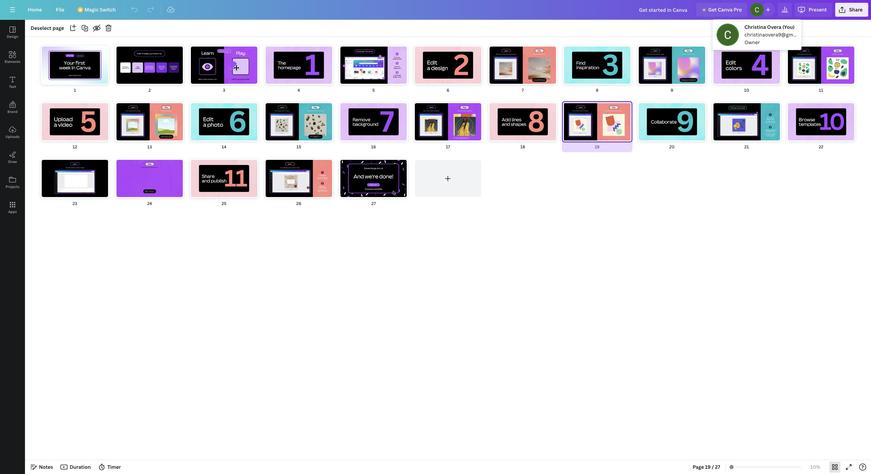 Task type: vqa. For each thing, say whether or not it's contained in the screenshot.
Non-Profit Or Charity option at the left of page
no



Task type: locate. For each thing, give the bounding box(es) containing it.
7
[[522, 87, 524, 93]]

notes button
[[28, 462, 56, 473]]

magic
[[85, 6, 99, 13]]

/
[[712, 464, 714, 471]]

page
[[53, 25, 64, 31]]

page
[[693, 464, 705, 471]]

0 horizontal spatial 19
[[595, 144, 600, 150]]

notes
[[39, 464, 53, 471]]

26
[[297, 201, 302, 207]]

to
[[203, 123, 214, 136]]

0 horizontal spatial and
[[236, 123, 254, 136]]

and left color
[[679, 123, 697, 136]]

27
[[372, 201, 376, 207], [716, 464, 721, 471]]

0 vertical spatial 27
[[372, 201, 376, 207]]

brand
[[7, 109, 18, 114]]

magic switch button
[[73, 3, 121, 17]]

1 horizontal spatial and
[[302, 123, 320, 136]]

uploads button
[[0, 120, 25, 145]]

projects button
[[0, 170, 25, 195]]

13
[[147, 144, 152, 150]]

1 vertical spatial 27
[[716, 464, 721, 471]]

16
[[371, 144, 376, 150]]

Design title text field
[[634, 3, 694, 17]]

2 horizontal spatial and
[[679, 123, 697, 136]]

0 vertical spatial 19
[[595, 144, 600, 150]]

19 down with
[[595, 144, 600, 150]]

and right add
[[236, 123, 254, 136]]

share
[[850, 6, 863, 13]]

share button
[[836, 3, 869, 17]]

home link
[[22, 3, 48, 17]]

design button
[[0, 20, 25, 45]]

and
[[236, 123, 254, 136], [302, 123, 320, 136], [679, 123, 697, 136]]

page 19 / 27 button
[[690, 462, 724, 473]]

duration
[[70, 464, 91, 471]]

owner
[[745, 39, 761, 46]]

christina overa (you) christinaovera9@gmail.com owner
[[745, 24, 811, 46]]

add
[[216, 123, 234, 136]]

experiment with lines, shapes, and color
[[534, 123, 724, 136]]

projects
[[6, 184, 19, 189]]

1
[[74, 87, 76, 93]]

19 left /
[[706, 464, 711, 471]]

shapes
[[322, 123, 355, 136]]

get canva pro button
[[697, 3, 748, 17]]

lines
[[277, 123, 300, 136]]

17
[[446, 144, 450, 150]]

magic switch
[[85, 6, 116, 13]]

edit
[[256, 123, 275, 136]]

deselect page button
[[28, 23, 67, 34]]

christinaovera9@gmail.com
[[745, 31, 811, 38]]

canva
[[718, 6, 733, 13]]

present
[[809, 6, 828, 13]]

uploads
[[6, 134, 20, 139]]

1 vertical spatial 19
[[706, 464, 711, 471]]

18
[[521, 144, 525, 150]]

how
[[180, 123, 201, 136]]

home
[[28, 6, 42, 13]]

get
[[709, 6, 717, 13]]

side panel tab list
[[0, 20, 25, 220]]

0 horizontal spatial 27
[[372, 201, 376, 207]]

text
[[9, 84, 16, 89]]

deselect
[[31, 25, 51, 31]]

and right lines
[[302, 123, 320, 136]]

1 horizontal spatial 27
[[716, 464, 721, 471]]

1 horizontal spatial 19
[[706, 464, 711, 471]]

1 and from the left
[[236, 123, 254, 136]]

11
[[820, 87, 824, 93]]

15
[[297, 144, 301, 150]]

19
[[595, 144, 600, 150], [706, 464, 711, 471]]

3 and from the left
[[679, 123, 697, 136]]

apps
[[8, 210, 17, 214]]

2
[[148, 87, 151, 93]]

brand button
[[0, 95, 25, 120]]

19 inside button
[[706, 464, 711, 471]]

draw
[[8, 159, 17, 164]]



Task type: describe. For each thing, give the bounding box(es) containing it.
duration button
[[59, 462, 94, 473]]

5
[[372, 87, 375, 93]]

experiment
[[534, 123, 589, 136]]

page 19 / 27
[[693, 464, 721, 471]]

file
[[56, 6, 64, 13]]

shapes,
[[641, 123, 677, 136]]

2 and from the left
[[302, 123, 320, 136]]

timer
[[107, 464, 121, 471]]

apps button
[[0, 195, 25, 220]]

how to add and edit lines and shapes
[[180, 123, 355, 136]]

4
[[298, 87, 300, 93]]

10% button
[[805, 462, 827, 473]]

file button
[[50, 3, 70, 17]]

27 inside page 19 / 27 button
[[716, 464, 721, 471]]

8
[[597, 87, 599, 93]]

9
[[671, 87, 674, 93]]

14
[[222, 144, 227, 150]]

switch
[[100, 6, 116, 13]]

main menu bar
[[0, 0, 872, 20]]

20
[[670, 144, 675, 150]]

23
[[73, 201, 77, 207]]

draw button
[[0, 145, 25, 170]]

(you)
[[783, 24, 795, 30]]

12
[[73, 144, 77, 150]]

color
[[699, 123, 724, 136]]

3
[[223, 87, 226, 93]]

christina
[[745, 24, 767, 30]]

10
[[745, 87, 750, 93]]

get canva pro
[[709, 6, 742, 13]]

25
[[222, 201, 227, 207]]

timer button
[[96, 462, 124, 473]]

elements button
[[0, 45, 25, 70]]

22
[[820, 144, 824, 150]]

text button
[[0, 70, 25, 95]]

with
[[591, 123, 612, 136]]

21
[[745, 144, 749, 150]]

elements
[[5, 59, 20, 64]]

24
[[147, 201, 152, 207]]

present button
[[795, 3, 833, 17]]

10%
[[811, 464, 821, 471]]

6
[[447, 87, 450, 93]]

overa
[[768, 24, 782, 30]]

deselect page
[[31, 25, 64, 31]]

design
[[7, 34, 18, 39]]

lines,
[[614, 123, 639, 136]]

pro
[[734, 6, 742, 13]]



